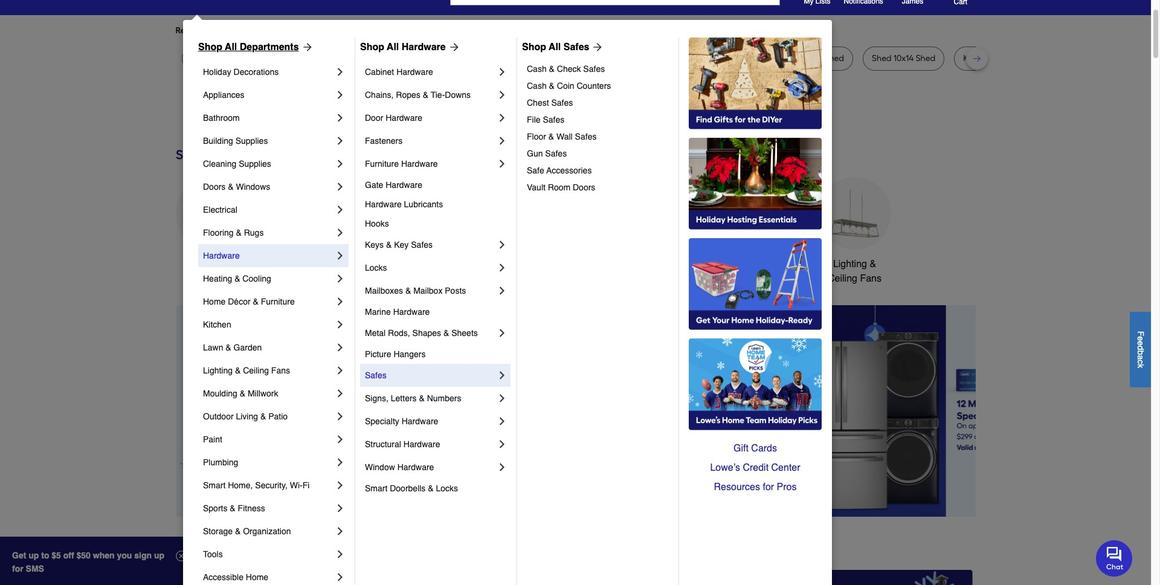 Task type: describe. For each thing, give the bounding box(es) containing it.
free same-day delivery when you order 1 gallon or more of paint by 2 p m. image
[[0, 305, 455, 517]]

safes inside "link"
[[575, 132, 597, 141]]

hardware for specialty hardware
[[402, 416, 438, 426]]

arrow right image for shop all safes
[[590, 41, 604, 53]]

hardware up hooks
[[365, 199, 402, 209]]

safes down picture on the left
[[365, 370, 387, 380]]

up to 30 percent off select major appliances. plus, save up to an extra $750 on major appliances. image
[[455, 305, 1040, 517]]

hardware up cabinet hardware link
[[402, 42, 446, 53]]

get up to 2 free select tools or batteries when you buy 1 with select purchases. image
[[178, 570, 430, 585]]

kitchen faucets
[[453, 259, 522, 270]]

2 e from the top
[[1136, 341, 1146, 345]]

file safes link
[[527, 111, 670, 128]]

& inside metal rods, shapes & sheets link
[[444, 328, 449, 338]]

f e e d b a c k button
[[1130, 312, 1151, 387]]

get your home holiday-ready. image
[[689, 238, 822, 330]]

supplies for building supplies
[[236, 136, 268, 146]]

0 horizontal spatial doors
[[203, 182, 226, 192]]

you for more suggestions for you
[[393, 25, 407, 36]]

coin
[[557, 81, 575, 91]]

check
[[557, 64, 581, 74]]

shop 25 days of deals by category image
[[176, 144, 976, 165]]

tools inside button
[[292, 259, 315, 270]]

resources
[[714, 482, 760, 493]]

hardware for marine hardware
[[393, 307, 430, 317]]

home décor & furniture link
[[203, 290, 334, 313]]

safe accessories
[[527, 166, 592, 175]]

gun
[[527, 149, 543, 158]]

cabinet hardware
[[365, 67, 433, 77]]

ropes
[[396, 90, 421, 100]]

hardware for cabinet hardware
[[397, 67, 433, 77]]

lowe's wishes you and your family a happy hanukkah. image
[[176, 102, 976, 132]]

furniture hardware link
[[365, 152, 496, 175]]

fi
[[303, 480, 310, 490]]

cash & check safes
[[527, 64, 605, 74]]

locks link
[[365, 256, 496, 279]]

signs, letters & numbers link
[[365, 387, 496, 410]]

great
[[221, 538, 265, 558]]

home for accessible home
[[246, 572, 268, 582]]

outdoor
[[732, 53, 765, 63]]

fans inside button
[[860, 273, 882, 284]]

kobalt
[[963, 53, 988, 63]]

lowe's home team holiday picks. image
[[689, 338, 822, 430]]

more for more suggestions for you
[[309, 25, 329, 36]]

smart home button
[[727, 177, 799, 271]]

living
[[236, 412, 258, 421]]

0 horizontal spatial bathroom
[[203, 113, 240, 123]]

chest safes link
[[527, 94, 670, 111]]

get up to $5 off $50 when you sign up for sms
[[12, 551, 164, 574]]

file
[[527, 115, 541, 125]]

structural hardware
[[365, 439, 440, 449]]

& inside storage & organization link
[[235, 526, 241, 536]]

hardware for door hardware
[[386, 113, 422, 123]]

chevron right image for locks
[[496, 262, 508, 274]]

2 up from the left
[[154, 551, 164, 560]]

shop all safes link
[[522, 40, 604, 54]]

safes link
[[365, 364, 496, 387]]

decorations for christmas
[[370, 273, 421, 284]]

& inside floor & wall safes "link"
[[549, 132, 554, 141]]

off
[[63, 551, 74, 560]]

chevron right image for bathroom
[[334, 112, 346, 124]]

& inside the 'home décor & furniture' link
[[253, 297, 259, 306]]

chevron right image for doors & windows
[[334, 181, 346, 193]]

10x14
[[894, 53, 914, 63]]

chevron right image for flooring & rugs
[[334, 227, 346, 239]]

chevron right image for keys & key safes
[[496, 239, 508, 251]]

hardware for furniture hardware
[[401, 159, 438, 169]]

bathroom button
[[635, 177, 707, 271]]

shed for shed
[[825, 53, 844, 63]]

sports & fitness
[[203, 503, 265, 513]]

chest safes
[[527, 98, 573, 108]]

$50
[[76, 551, 91, 560]]

shed for shed 10x14 shed
[[872, 53, 892, 63]]

doorbells
[[390, 483, 426, 493]]

home,
[[228, 480, 253, 490]]

quikrete
[[571, 53, 604, 63]]

chevron right image for lawn & garden
[[334, 341, 346, 354]]

gate hardware
[[365, 180, 422, 190]]

specialty
[[365, 416, 399, 426]]

accessible home
[[203, 572, 268, 582]]

chains, ropes & tie-downs
[[365, 90, 471, 100]]

chevron right image for paint
[[334, 433, 346, 445]]

shop for shop all departments
[[198, 42, 222, 53]]

chevron right image for building supplies
[[334, 135, 346, 147]]

when
[[93, 551, 115, 560]]

get
[[12, 551, 26, 560]]

gift
[[734, 443, 749, 454]]

wi-
[[290, 480, 303, 490]]

hardware link
[[203, 244, 334, 267]]

0 horizontal spatial fans
[[271, 366, 290, 375]]

gun safes link
[[527, 145, 670, 162]]

safes up safe accessories
[[545, 149, 567, 158]]

safes down coin
[[551, 98, 573, 108]]

a
[[1136, 355, 1146, 360]]

recommended searches for you heading
[[176, 25, 976, 37]]

window hardware
[[365, 462, 434, 472]]

electrical link
[[203, 198, 334, 221]]

smart doorbells & locks
[[365, 483, 458, 493]]

cleaning
[[203, 159, 236, 169]]

hangers
[[394, 349, 426, 359]]

holiday
[[203, 67, 231, 77]]

all for hardware
[[387, 42, 399, 53]]

posts
[[445, 286, 466, 296]]

door
[[365, 113, 383, 123]]

faucets
[[488, 259, 522, 270]]

cards
[[751, 443, 777, 454]]

lighting & ceiling fans inside button
[[828, 259, 882, 284]]

chevron right image for holiday decorations
[[334, 66, 346, 78]]

deals
[[270, 538, 315, 558]]

metal rods, shapes & sheets link
[[365, 322, 496, 344]]

chat invite button image
[[1096, 539, 1133, 576]]

safe accessories link
[[527, 162, 670, 179]]

cash for cash & coin counters
[[527, 81, 547, 91]]

cash & coin counters link
[[527, 77, 670, 94]]

shapes
[[413, 328, 441, 338]]

appliances button
[[176, 177, 248, 271]]

cleaning supplies
[[203, 159, 271, 169]]

rugs
[[244, 228, 264, 238]]

for up departments
[[273, 25, 284, 36]]

1 up from the left
[[29, 551, 39, 560]]

window hardware link
[[365, 456, 496, 479]]

shed for shed outdoor storage
[[710, 53, 730, 63]]

up to 35 percent off select grills and accessories. image
[[721, 570, 973, 585]]

outdoor living & patio link
[[203, 405, 334, 428]]

cash for cash & check safes
[[527, 64, 547, 74]]

1 horizontal spatial doors
[[573, 183, 596, 192]]

& inside the lighting & ceiling fans link
[[235, 366, 241, 375]]

wall
[[557, 132, 573, 141]]

counters
[[577, 81, 611, 91]]

chevron right image for heating & cooling
[[334, 273, 346, 285]]

door hardware link
[[365, 106, 496, 129]]

smart for smart doorbells & locks
[[365, 483, 388, 493]]

for left pros
[[763, 482, 774, 493]]

building supplies
[[203, 136, 268, 146]]

heating & cooling
[[203, 274, 271, 283]]

building supplies link
[[203, 129, 334, 152]]

chevron right image for safes
[[496, 369, 508, 381]]

holiday hosting essentials. image
[[689, 138, 822, 230]]

metal
[[365, 328, 386, 338]]

chevron right image for cleaning supplies
[[334, 158, 346, 170]]

furniture inside 'link'
[[365, 159, 399, 169]]

shop all safes
[[522, 42, 590, 53]]

flooring
[[203, 228, 234, 238]]

keys & key safes
[[365, 240, 433, 250]]

b
[[1136, 350, 1146, 355]]

holiday decorations link
[[203, 60, 334, 83]]

& inside keys & key safes "link"
[[386, 240, 392, 250]]

file safes
[[527, 115, 565, 125]]

chevron right image for home décor & furniture
[[334, 296, 346, 308]]

all for departments
[[225, 42, 237, 53]]

chevron right image for hardware
[[334, 250, 346, 262]]

& inside the cash & check safes link
[[549, 64, 555, 74]]

room
[[548, 183, 571, 192]]

kitchen for kitchen faucets
[[453, 259, 485, 270]]

flooring & rugs
[[203, 228, 264, 238]]

chevron right image for fasteners
[[496, 135, 508, 147]]

numbers
[[427, 393, 461, 403]]

& inside mailboxes & mailbox posts link
[[405, 286, 411, 296]]

& inside sports & fitness link
[[230, 503, 236, 513]]

scroll to item #2 image
[[653, 495, 682, 500]]

1 vertical spatial lighting & ceiling fans
[[203, 366, 290, 375]]

chevron right image for outdoor living & patio
[[334, 410, 346, 422]]

recommended
[[176, 25, 234, 36]]



Task type: locate. For each thing, give the bounding box(es) containing it.
moulding & millwork link
[[203, 382, 334, 405]]

supplies up windows
[[239, 159, 271, 169]]

accessible home link
[[203, 566, 334, 585]]

ceiling inside lighting & ceiling fans
[[828, 273, 858, 284]]

downs
[[445, 90, 471, 100]]

0 horizontal spatial shop
[[198, 42, 222, 53]]

appliances down "holiday"
[[203, 90, 244, 100]]

& inside smart doorbells & locks link
[[428, 483, 434, 493]]

lighting & ceiling fans link
[[203, 359, 334, 382]]

mailboxes & mailbox posts
[[365, 286, 466, 296]]

1 all from the left
[[225, 42, 237, 53]]

2 vertical spatial home
[[246, 572, 268, 582]]

1 horizontal spatial home
[[246, 572, 268, 582]]

arrow right image
[[299, 41, 313, 53], [446, 41, 460, 53], [590, 41, 604, 53], [953, 411, 965, 423]]

hardware up window hardware link
[[404, 439, 440, 449]]

tools
[[292, 259, 315, 270], [203, 549, 223, 559]]

0 horizontal spatial home
[[203, 297, 226, 306]]

storage
[[203, 526, 233, 536]]

& inside doors & windows link
[[228, 182, 234, 192]]

0 horizontal spatial all
[[225, 42, 237, 53]]

& inside outdoor living & patio "link"
[[260, 412, 266, 421]]

f e e d b a c k
[[1136, 331, 1146, 368]]

safes down "quikrete"
[[583, 64, 605, 74]]

gift cards
[[734, 443, 777, 454]]

furniture hardware
[[365, 159, 438, 169]]

0 horizontal spatial tools
[[203, 549, 223, 559]]

hardware down ropes
[[386, 113, 422, 123]]

more suggestions for you link
[[309, 25, 417, 37]]

1 horizontal spatial lighting
[[833, 259, 867, 270]]

kitchen inside button
[[453, 259, 485, 270]]

gift cards link
[[689, 439, 822, 458]]

metal rods, shapes & sheets
[[365, 328, 478, 338]]

accessible
[[203, 572, 244, 582]]

0 vertical spatial cash
[[527, 64, 547, 74]]

3 shop from the left
[[522, 42, 546, 53]]

25 days of deals. don't miss deals every day. same-day delivery on in-stock orders placed by 2 p m. image
[[176, 305, 371, 517]]

hardware down mailboxes & mailbox posts at the left of the page
[[393, 307, 430, 317]]

& inside chains, ropes & tie-downs link
[[423, 90, 429, 100]]

all for safes
[[549, 42, 561, 53]]

1 e from the top
[[1136, 336, 1146, 341]]

chevron right image for sports & fitness
[[334, 502, 346, 514]]

more for more great deals
[[176, 538, 216, 558]]

chevron right image for appliances
[[334, 89, 346, 101]]

hardware lubricants
[[365, 199, 443, 209]]

0 horizontal spatial smart
[[203, 480, 226, 490]]

hardware up smart doorbells & locks at bottom left
[[397, 462, 434, 472]]

chevron right image for specialty hardware
[[496, 415, 508, 427]]

to
[[41, 551, 49, 560]]

décor
[[228, 297, 251, 306]]

shed right 10x14
[[916, 53, 936, 63]]

cabinet
[[365, 67, 394, 77]]

1 horizontal spatial ceiling
[[828, 273, 858, 284]]

hardware inside 'link'
[[401, 159, 438, 169]]

find gifts for the diyer. image
[[689, 37, 822, 129]]

safes up "quikrete"
[[564, 42, 590, 53]]

chevron right image for door hardware
[[496, 112, 508, 124]]

you for recommended searches for you
[[286, 25, 300, 36]]

chevron right image for accessible home
[[334, 571, 346, 583]]

center
[[771, 462, 801, 473]]

tie-
[[431, 90, 445, 100]]

mailboxes & mailbox posts link
[[365, 279, 496, 302]]

0 vertical spatial decorations
[[234, 67, 279, 77]]

e up "b"
[[1136, 341, 1146, 345]]

hardware down fasteners link
[[401, 159, 438, 169]]

chevron right image for signs, letters & numbers
[[496, 392, 508, 404]]

0 horizontal spatial lighting
[[203, 366, 233, 375]]

& inside flooring & rugs link
[[236, 228, 242, 238]]

smart home, security, wi-fi
[[203, 480, 310, 490]]

1 vertical spatial kitchen
[[203, 320, 231, 329]]

hardware for gate hardware
[[386, 180, 422, 190]]

1 horizontal spatial lighting & ceiling fans
[[828, 259, 882, 284]]

1 horizontal spatial up
[[154, 551, 164, 560]]

shop inside shop all departments link
[[198, 42, 222, 53]]

arrow right image for shop all hardware
[[446, 41, 460, 53]]

safes right the key
[[411, 240, 433, 250]]

shop for shop all hardware
[[360, 42, 384, 53]]

0 horizontal spatial decorations
[[234, 67, 279, 77]]

hardware up hardware lubricants
[[386, 180, 422, 190]]

1 vertical spatial furniture
[[261, 297, 295, 306]]

doors & windows
[[203, 182, 270, 192]]

1 vertical spatial more
[[176, 538, 216, 558]]

furniture up gate
[[365, 159, 399, 169]]

you
[[117, 551, 132, 560]]

1 vertical spatial home
[[203, 297, 226, 306]]

chevron right image for plumbing
[[334, 456, 346, 468]]

1 horizontal spatial all
[[387, 42, 399, 53]]

shop all hardware
[[360, 42, 446, 53]]

more inside more suggestions for you link
[[309, 25, 329, 36]]

chevron right image for smart home, security, wi-fi
[[334, 479, 346, 491]]

for inside get up to $5 off $50 when you sign up for sms
[[12, 564, 23, 574]]

1 vertical spatial lighting
[[203, 366, 233, 375]]

smart for smart home
[[736, 259, 762, 270]]

you up departments
[[286, 25, 300, 36]]

all up the cash & check safes
[[549, 42, 561, 53]]

1 horizontal spatial you
[[393, 25, 407, 36]]

supplies
[[236, 136, 268, 146], [239, 159, 271, 169]]

0 vertical spatial furniture
[[365, 159, 399, 169]]

mailbox
[[413, 286, 443, 296]]

vault room doors link
[[527, 179, 670, 196]]

0 vertical spatial appliances
[[203, 90, 244, 100]]

kitchen up posts
[[453, 259, 485, 270]]

shop for shop all safes
[[522, 42, 546, 53]]

up right sign
[[154, 551, 164, 560]]

sports
[[203, 503, 228, 513]]

chevron right image for kitchen
[[334, 319, 346, 331]]

hardware up 'chains, ropes & tie-downs'
[[397, 67, 433, 77]]

keys
[[365, 240, 384, 250]]

1 vertical spatial tools
[[203, 549, 223, 559]]

0 vertical spatial fans
[[860, 273, 882, 284]]

kitchen
[[453, 259, 485, 270], [203, 320, 231, 329]]

1 horizontal spatial kitchen
[[453, 259, 485, 270]]

vault
[[527, 183, 546, 192]]

hardware for window hardware
[[397, 462, 434, 472]]

0 horizontal spatial locks
[[365, 263, 387, 273]]

smart for smart home, security, wi-fi
[[203, 480, 226, 490]]

decorations inside button
[[370, 273, 421, 284]]

shop inside shop all hardware link
[[360, 42, 384, 53]]

2 horizontal spatial shop
[[522, 42, 546, 53]]

locks down window hardware link
[[436, 483, 458, 493]]

1 cash from the top
[[527, 64, 547, 74]]

shed 10x14 shed
[[872, 53, 936, 63]]

& inside the lawn & garden link
[[226, 343, 231, 352]]

safes up shop 25 days of deals by category image
[[575, 132, 597, 141]]

chevron right image for metal rods, shapes & sheets
[[496, 327, 508, 339]]

for up shop all hardware
[[380, 25, 391, 36]]

you inside more suggestions for you link
[[393, 25, 407, 36]]

storage
[[767, 53, 797, 63]]

doors
[[203, 182, 226, 192], [573, 183, 596, 192]]

chevron right image for structural hardware
[[496, 438, 508, 450]]

chevron right image for chains, ropes & tie-downs
[[496, 89, 508, 101]]

0 vertical spatial tools
[[292, 259, 315, 270]]

1 horizontal spatial smart
[[365, 483, 388, 493]]

1 vertical spatial ceiling
[[243, 366, 269, 375]]

pros
[[777, 482, 797, 493]]

vault room doors
[[527, 183, 596, 192]]

paint
[[203, 435, 222, 444]]

0 vertical spatial supplies
[[236, 136, 268, 146]]

accessories
[[547, 166, 592, 175]]

& inside heating & cooling link
[[235, 274, 240, 283]]

credit
[[743, 462, 769, 473]]

chevron right image for storage & organization
[[334, 525, 346, 537]]

picture hangers
[[365, 349, 426, 359]]

shop all departments link
[[198, 40, 313, 54]]

2 shop from the left
[[360, 42, 384, 53]]

3 all from the left
[[549, 42, 561, 53]]

smart home, security, wi-fi link
[[203, 474, 334, 497]]

for down get
[[12, 564, 23, 574]]

tools button
[[267, 177, 340, 271]]

1 horizontal spatial fans
[[860, 273, 882, 284]]

0 vertical spatial ceiling
[[828, 273, 858, 284]]

1 vertical spatial supplies
[[239, 159, 271, 169]]

0 vertical spatial kitchen
[[453, 259, 485, 270]]

lighting inside button
[[833, 259, 867, 270]]

lawn & garden
[[203, 343, 262, 352]]

$5
[[52, 551, 61, 560]]

e up d
[[1136, 336, 1146, 341]]

more left suggestions
[[309, 25, 329, 36]]

& inside lighting & ceiling fans button
[[870, 259, 876, 270]]

shed left 10x14
[[872, 53, 892, 63]]

chevron right image for tools
[[334, 548, 346, 560]]

chest
[[527, 98, 549, 108]]

shop all departments
[[198, 42, 299, 53]]

safes down the chest safes
[[543, 115, 565, 125]]

& inside moulding & millwork link
[[240, 389, 245, 398]]

2 horizontal spatial all
[[549, 42, 561, 53]]

you up shop all hardware
[[393, 25, 407, 36]]

2 horizontal spatial home
[[764, 259, 790, 270]]

smart home
[[736, 259, 790, 270]]

chevron right image for cabinet hardware
[[496, 66, 508, 78]]

heating & cooling link
[[203, 267, 334, 290]]

4 shed from the left
[[916, 53, 936, 63]]

smart doorbells & locks link
[[365, 479, 508, 498]]

storage & organization
[[203, 526, 291, 536]]

arrow left image
[[400, 411, 412, 423]]

1 horizontal spatial locks
[[436, 483, 458, 493]]

holiday decorations
[[203, 67, 279, 77]]

tools link
[[203, 543, 334, 566]]

arrow right image inside shop all departments link
[[299, 41, 313, 53]]

cabinet hardware link
[[365, 60, 496, 83]]

windows
[[236, 182, 270, 192]]

chevron right image
[[334, 89, 346, 101], [496, 89, 508, 101], [334, 112, 346, 124], [334, 158, 346, 170], [496, 158, 508, 170], [334, 204, 346, 216], [496, 262, 508, 274], [334, 296, 346, 308], [334, 319, 346, 331], [496, 327, 508, 339], [496, 369, 508, 381], [334, 410, 346, 422], [496, 415, 508, 427], [496, 461, 508, 473], [334, 502, 346, 514], [334, 525, 346, 537], [334, 571, 346, 583]]

0 horizontal spatial furniture
[[261, 297, 295, 306]]

1 vertical spatial cash
[[527, 81, 547, 91]]

0 horizontal spatial more
[[176, 538, 216, 558]]

smart inside button
[[736, 259, 762, 270]]

bathroom inside button
[[650, 259, 692, 270]]

lawn
[[203, 343, 223, 352]]

0 vertical spatial locks
[[365, 263, 387, 273]]

doors down safe accessories link
[[573, 183, 596, 192]]

appliances up heating
[[188, 259, 235, 270]]

chevron right image
[[334, 66, 346, 78], [496, 66, 508, 78], [496, 112, 508, 124], [334, 135, 346, 147], [496, 135, 508, 147], [334, 181, 346, 193], [334, 227, 346, 239], [496, 239, 508, 251], [334, 250, 346, 262], [334, 273, 346, 285], [496, 285, 508, 297], [334, 341, 346, 354], [334, 364, 346, 377], [334, 387, 346, 399], [496, 392, 508, 404], [334, 433, 346, 445], [496, 438, 508, 450], [334, 456, 346, 468], [334, 479, 346, 491], [334, 548, 346, 560]]

up to 25 percent off select small appliances. image
[[450, 570, 702, 585]]

kitchen for kitchen
[[203, 320, 231, 329]]

appliances inside "link"
[[203, 90, 244, 100]]

all down recommended searches for you
[[225, 42, 237, 53]]

chevron right image for electrical
[[334, 204, 346, 216]]

tools down 'storage' at the bottom left of the page
[[203, 549, 223, 559]]

furniture down heating & cooling link
[[261, 297, 295, 306]]

chevron right image for furniture hardware
[[496, 158, 508, 170]]

shop up toilet
[[522, 42, 546, 53]]

moulding & millwork
[[203, 389, 278, 398]]

0 horizontal spatial ceiling
[[243, 366, 269, 375]]

shop down recommended on the left of page
[[198, 42, 222, 53]]

1 horizontal spatial shop
[[360, 42, 384, 53]]

cash up chest
[[527, 81, 547, 91]]

0 horizontal spatial you
[[286, 25, 300, 36]]

all up cabinet hardware
[[387, 42, 399, 53]]

home inside button
[[764, 259, 790, 270]]

& inside cash & coin counters link
[[549, 81, 555, 91]]

1 vertical spatial fans
[[271, 366, 290, 375]]

resources for pros
[[714, 482, 797, 493]]

lighting & ceiling fans
[[828, 259, 882, 284], [203, 366, 290, 375]]

0 vertical spatial home
[[764, 259, 790, 270]]

picture
[[365, 349, 391, 359]]

all
[[225, 42, 237, 53], [387, 42, 399, 53], [549, 42, 561, 53]]

paint link
[[203, 428, 334, 451]]

decorations down christmas
[[370, 273, 421, 284]]

chevron right image for window hardware
[[496, 461, 508, 473]]

marine hardware
[[365, 307, 430, 317]]

2 you from the left
[[393, 25, 407, 36]]

home for smart home
[[764, 259, 790, 270]]

2 horizontal spatial smart
[[736, 259, 762, 270]]

floor & wall safes link
[[527, 128, 670, 145]]

1 vertical spatial bathroom
[[650, 259, 692, 270]]

patio
[[268, 412, 288, 421]]

1 horizontal spatial furniture
[[365, 159, 399, 169]]

1 horizontal spatial more
[[309, 25, 329, 36]]

up left to
[[29, 551, 39, 560]]

1 vertical spatial decorations
[[370, 273, 421, 284]]

chevron right image for lighting & ceiling fans
[[334, 364, 346, 377]]

chevron right image for moulding & millwork
[[334, 387, 346, 399]]

0 vertical spatial bathroom
[[203, 113, 240, 123]]

1 you from the left
[[286, 25, 300, 36]]

1 vertical spatial appliances
[[188, 259, 235, 270]]

floor
[[527, 132, 546, 141]]

shop all hardware link
[[360, 40, 460, 54]]

arrow right image inside shop all hardware link
[[446, 41, 460, 53]]

1 horizontal spatial bathroom
[[650, 259, 692, 270]]

1 vertical spatial locks
[[436, 483, 458, 493]]

1 shed from the left
[[710, 53, 730, 63]]

marine hardware link
[[365, 302, 508, 322]]

you
[[286, 25, 300, 36], [393, 25, 407, 36]]

shop down more suggestions for you link on the top left of page
[[360, 42, 384, 53]]

Search Query text field
[[451, 0, 725, 5]]

safes
[[564, 42, 590, 53], [583, 64, 605, 74], [551, 98, 573, 108], [543, 115, 565, 125], [575, 132, 597, 141], [545, 149, 567, 158], [411, 240, 433, 250], [365, 370, 387, 380]]

chevron right image for mailboxes & mailbox posts
[[496, 285, 508, 297]]

decorations down shop all departments link
[[234, 67, 279, 77]]

0 vertical spatial lighting & ceiling fans
[[828, 259, 882, 284]]

keys & key safes link
[[365, 233, 496, 256]]

None search field
[[450, 0, 780, 17]]

shop inside shop all safes link
[[522, 42, 546, 53]]

safe
[[527, 166, 544, 175]]

doors & windows link
[[203, 175, 334, 198]]

2 cash from the top
[[527, 81, 547, 91]]

building
[[203, 136, 233, 146]]

1 horizontal spatial decorations
[[370, 273, 421, 284]]

kitchen up lawn
[[203, 320, 231, 329]]

cash down toilet
[[527, 64, 547, 74]]

security,
[[255, 480, 288, 490]]

christmas decorations button
[[359, 177, 432, 286]]

shed right storage on the top right of the page
[[825, 53, 844, 63]]

supplies up cleaning supplies
[[236, 136, 268, 146]]

decorations for holiday
[[234, 67, 279, 77]]

0 vertical spatial more
[[309, 25, 329, 36]]

appliances inside button
[[188, 259, 235, 270]]

& inside signs, letters & numbers link
[[419, 393, 425, 403]]

hardware down 'signs, letters & numbers'
[[402, 416, 438, 426]]

1 shop from the left
[[198, 42, 222, 53]]

arrow right image inside shop all safes link
[[590, 41, 604, 53]]

1 horizontal spatial tools
[[292, 259, 315, 270]]

arrow right image for shop all departments
[[299, 41, 313, 53]]

d
[[1136, 345, 1146, 350]]

fitness
[[238, 503, 265, 513]]

locks down keys
[[365, 263, 387, 273]]

0 horizontal spatial kitchen
[[203, 320, 231, 329]]

tools down flooring & rugs link
[[292, 259, 315, 270]]

2 all from the left
[[387, 42, 399, 53]]

hardware down "flooring"
[[203, 251, 240, 260]]

0 horizontal spatial up
[[29, 551, 39, 560]]

sports & fitness link
[[203, 497, 334, 520]]

0 horizontal spatial lighting & ceiling fans
[[203, 366, 290, 375]]

doors down cleaning
[[203, 182, 226, 192]]

supplies for cleaning supplies
[[239, 159, 271, 169]]

3 shed from the left
[[872, 53, 892, 63]]

hardware for structural hardware
[[404, 439, 440, 449]]

shed outdoor storage
[[710, 53, 797, 63]]

0 vertical spatial lighting
[[833, 259, 867, 270]]

2 shed from the left
[[825, 53, 844, 63]]

plumbing
[[203, 458, 238, 467]]

lubricants
[[404, 199, 443, 209]]

kitchen link
[[203, 313, 334, 336]]

shed left outdoor
[[710, 53, 730, 63]]

structural hardware link
[[365, 433, 496, 456]]

sheets
[[452, 328, 478, 338]]

more down 'storage' at the bottom left of the page
[[176, 538, 216, 558]]



Task type: vqa. For each thing, say whether or not it's contained in the screenshot.
shed outdoor storage
yes



